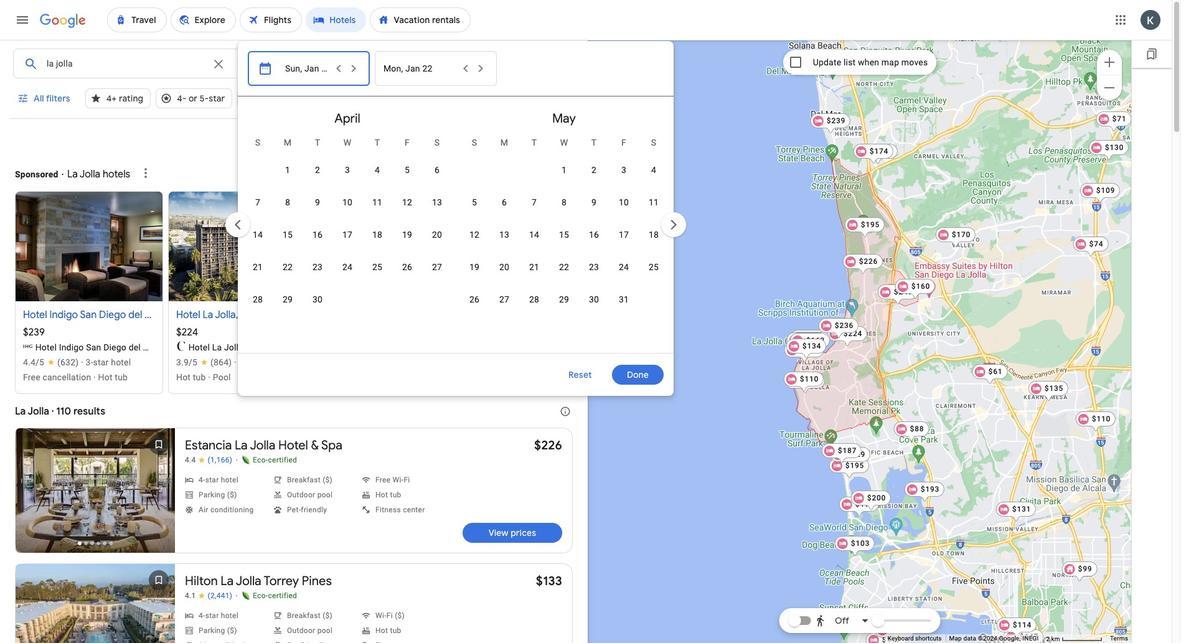 Task type: describe. For each thing, give the bounding box(es) containing it.
$262 link
[[785, 342, 825, 363]]

21 for sun, apr 21 element
[[253, 262, 263, 272]]

fri, may 3 element
[[622, 164, 627, 176]]

diego for hotel indigo san diego del mar, an ihg hotel $239
[[99, 309, 126, 321]]

24 for wed, apr 24 element
[[342, 262, 353, 272]]

1 vertical spatial $110 link
[[1076, 411, 1116, 433]]

13 button inside may row group
[[490, 220, 519, 250]]

view prices
[[489, 528, 536, 539]]

2 s from the left
[[435, 138, 440, 148]]

$131
[[1013, 505, 1032, 514]]

6 for mon, may 6 element
[[502, 197, 507, 207]]

2 29 button from the left
[[549, 285, 579, 315]]

under $125 button
[[237, 88, 312, 108]]

fri, may 31 element
[[619, 293, 629, 306]]

28 for tue, may 28 'element'
[[529, 295, 539, 305]]

· 3-star hotel
[[79, 358, 131, 367]]

sun, apr 21 element
[[253, 261, 263, 273]]

0 vertical spatial 5 button
[[392, 155, 422, 185]]

$110 for topmost $110 link
[[800, 375, 819, 383]]

$169 link
[[785, 373, 825, 395]]

1 18 button from the left
[[362, 220, 392, 250]]

$129 link
[[831, 447, 871, 462]]

mon, apr 15 element
[[283, 229, 293, 241]]

1 hot from the left
[[98, 372, 113, 382]]

sponsored · la jolla hotels
[[15, 168, 130, 181]]

tue, may 7 element
[[532, 196, 537, 209]]

$121 link
[[858, 144, 898, 165]]

when
[[402, 134, 426, 145]]

tub for hot tub · pool
[[193, 372, 206, 382]]

$335
[[807, 335, 826, 343]]

2 km button
[[1043, 635, 1107, 643]]

grid inside dialog
[[243, 102, 669, 361]]

pool inside "button"
[[387, 93, 405, 104]]

1 23 button from the left
[[303, 252, 333, 282]]

hotel la jolla, curio collection by hilton image
[[176, 341, 186, 351]]

fri, may 10 element
[[619, 196, 629, 209]]

16 for the tue, apr 16 element
[[313, 230, 323, 240]]

row containing 28
[[243, 283, 333, 316]]

indigo for hotel indigo san diego del mar, an ihg hotel
[[59, 343, 84, 353]]

f for april
[[405, 138, 410, 148]]

$130 link
[[1089, 140, 1129, 161]]

hotel indigo san diego del mar, an ihg hotel
[[33, 343, 213, 353]]

visit
[[439, 134, 457, 145]]

under $125
[[259, 93, 305, 104]]

6 for sat, apr 6 element
[[435, 165, 440, 175]]

31 button
[[609, 285, 639, 315]]

la right sponsored
[[67, 168, 78, 181]]

map region
[[588, 40, 1132, 643]]

4 button for may
[[639, 155, 669, 185]]

price button
[[417, 88, 481, 108]]

$135
[[1045, 384, 1064, 393]]

$249
[[894, 287, 913, 296]]

1 horizontal spatial jolla
[[380, 343, 399, 353]]

26 button inside may row group
[[460, 285, 490, 315]]

sat, may 4 element
[[651, 164, 656, 176]]

hotel indigo san diego del mar, an ihg hotel image
[[23, 341, 33, 351]]

pool button
[[366, 88, 412, 108]]

hotel la jolla, curio collection by hilton $224
[[176, 309, 356, 339]]

$191 link
[[839, 497, 880, 518]]

4 for may
[[651, 165, 656, 175]]

sponsored
[[15, 169, 58, 179]]

4.1
[[185, 592, 196, 600]]

eco- for $133
[[253, 592, 268, 600]]

hilton for hotel la jolla, curio collection by hilton $224
[[330, 309, 356, 321]]

wed, may 8 element
[[562, 196, 567, 209]]

wed, apr 10 element
[[342, 196, 353, 209]]

sun, may 19 element
[[470, 261, 480, 273]]

mon, apr 1 element
[[285, 164, 290, 176]]

4.4 out of 5 stars from 632 reviews image
[[23, 356, 79, 369]]

hilton la jolla torrey pines
[[339, 343, 451, 353]]

0 vertical spatial 20 button
[[422, 220, 452, 250]]

13 for "mon, may 13" element
[[499, 230, 509, 240]]

1 vertical spatial 6 button
[[490, 187, 519, 217]]

Check-in text field
[[279, 49, 353, 78]]

1 horizontal spatial 20 button
[[490, 252, 519, 282]]

la jolla · 110 results
[[15, 405, 105, 418]]

$136
[[841, 55, 860, 64]]

eco-certified for $133
[[253, 592, 297, 600]]

hilton la jolla torrey pines image
[[329, 341, 339, 351]]

del for hotel indigo san diego del mar, an ihg hotel $239
[[128, 309, 142, 321]]

26 button inside april row group
[[392, 252, 422, 282]]

21 inside button
[[322, 64, 332, 73]]

photos list for $226
[[16, 429, 175, 564]]

15 for the mon, apr 15 element
[[283, 230, 293, 240]]

15 for wed, may 15 element
[[559, 230, 569, 240]]

results
[[73, 405, 105, 418]]

0 horizontal spatial $226
[[534, 438, 562, 453]]

1 17 button from the left
[[333, 220, 362, 250]]

april row group
[[243, 102, 452, 348]]

jolla, for hotel la jolla, curio collection by hilton $224
[[215, 309, 238, 321]]

pay
[[548, 134, 563, 145]]

property type button
[[486, 88, 586, 108]]

wed, apr 24 element
[[342, 261, 353, 273]]

when
[[858, 57, 880, 67]]

data
[[964, 635, 977, 642]]

16 for 'thu, may 16' element
[[589, 230, 599, 240]]

$136 link
[[824, 52, 865, 73]]

tue, apr 23 element
[[313, 261, 323, 273]]

2 11 button from the left
[[639, 187, 669, 217]]

$131 link
[[996, 502, 1037, 523]]

sat, apr 6 element
[[435, 164, 440, 176]]

all
[[34, 93, 44, 104]]

tub for hot tub
[[574, 372, 587, 382]]

mar, for hotel indigo san diego del mar, an ihg hotel $239
[[145, 309, 164, 321]]

1 8 button from the left
[[273, 187, 303, 217]]

row containing 7
[[243, 186, 452, 219]]

$169
[[801, 376, 820, 385]]

eco- for $226
[[253, 456, 268, 465]]

1 30 button from the left
[[303, 285, 333, 315]]

terms link
[[1110, 635, 1129, 642]]

collection for hotel la jolla, curio collection by hilton $224
[[268, 309, 314, 321]]

clear image
[[211, 57, 226, 72]]

1 7 button from the left
[[243, 187, 273, 217]]

zoom in map image
[[1102, 54, 1117, 69]]

la left jolla · 110
[[15, 405, 26, 418]]

· right (864)
[[234, 358, 237, 367]]

18 for thu, apr 18 'element'
[[372, 230, 382, 240]]

mon,
[[384, 64, 403, 73]]

0 vertical spatial jolla
[[80, 168, 100, 181]]

main menu image
[[15, 12, 30, 27]]

fri, apr 19 element
[[402, 229, 412, 241]]

1 s from the left
[[255, 138, 260, 148]]

$163 link
[[790, 333, 830, 354]]

pines
[[429, 343, 451, 353]]

san for hotel indigo san diego del mar, an ihg hotel
[[86, 343, 101, 353]]

row containing 12
[[460, 219, 669, 251]]

2 14 button from the left
[[519, 220, 549, 250]]

sun, apr 7 element
[[255, 196, 260, 209]]

5-
[[200, 93, 209, 104]]

hotels
[[103, 168, 130, 181]]

hot tub · pool
[[176, 372, 231, 382]]

1 horizontal spatial $239
[[827, 116, 846, 125]]

1 15 button from the left
[[273, 220, 303, 250]]

done button
[[612, 360, 664, 390]]

0 vertical spatial $195 link
[[845, 217, 885, 238]]

fri, apr 12 element
[[402, 196, 412, 209]]

0 vertical spatial $226
[[859, 257, 878, 266]]

set check-out one day earlier. image
[[458, 61, 473, 76]]

diego for hotel indigo san diego del mar, an ihg hotel
[[103, 343, 126, 353]]

23 for thu, may 23 element
[[589, 262, 599, 272]]

sun, may 26 element
[[470, 293, 480, 306]]

jolla · 110
[[28, 405, 71, 418]]

keyboard shortcuts
[[888, 635, 942, 642]]

la for hotel la jolla, curio collection by hilton $224
[[203, 309, 213, 321]]

all filters button
[[10, 88, 80, 108]]

26 for the fri, apr 26 element
[[402, 262, 412, 272]]

mon, may 20 element
[[499, 261, 509, 273]]

la for hotel la jolla, curio collection by hilton
[[212, 343, 222, 353]]

fri, may 24 element
[[619, 261, 629, 273]]

3 s from the left
[[472, 138, 477, 148]]

1 22 button from the left
[[273, 252, 303, 282]]

$236
[[835, 321, 854, 330]]

0 horizontal spatial 6 button
[[422, 155, 452, 185]]

0 vertical spatial $226 link
[[843, 254, 883, 275]]

thu, apr 18 element
[[372, 229, 382, 241]]

tue, may 14 element
[[529, 229, 539, 241]]

indigo for hotel indigo san diego del mar, an ihg hotel $239
[[50, 309, 78, 321]]

mon, apr 8 element
[[285, 196, 290, 209]]

0 horizontal spatial 27 button
[[422, 252, 452, 282]]

$195 for topmost $195 link
[[861, 220, 880, 229]]

f for may
[[622, 138, 627, 148]]

4.4/5
[[23, 358, 44, 367]]

2 25 button from the left
[[639, 252, 669, 282]]

list
[[844, 57, 856, 67]]

(2,441)
[[208, 592, 232, 600]]

view prices button
[[463, 523, 562, 543]]

what
[[500, 134, 522, 145]]

1 vertical spatial 12 button
[[460, 220, 490, 250]]

$88 link
[[894, 421, 930, 443]]

$99 link
[[1062, 561, 1098, 583]]

w for april
[[344, 138, 351, 148]]

8 for wed, may 8 element in the left of the page
[[562, 197, 567, 207]]

$133 link
[[536, 574, 562, 589]]

cancellation
[[43, 372, 91, 382]]

hotel for hotel la jolla, curio collection by hilton
[[189, 343, 210, 353]]

8 for mon, apr 8 element on the top
[[285, 197, 290, 207]]

18 for sat, may 18 element
[[649, 230, 659, 240]]

$239 inside hotel indigo san diego del mar, an ihg hotel $239
[[23, 326, 45, 339]]

$74 link
[[1073, 236, 1109, 258]]

31
[[619, 295, 629, 305]]

certified for $133
[[268, 592, 297, 600]]

2 8 button from the left
[[549, 187, 579, 217]]

· 4-star hotel
[[232, 358, 284, 367]]

filters form
[[10, 40, 689, 432]]

you'll
[[524, 134, 546, 145]]

3 t from the left
[[532, 138, 537, 148]]

4.1 out of 5 stars from 2,441 reviews image
[[185, 592, 232, 601]]

tue, apr 16 element
[[313, 229, 323, 241]]

zoom out map image
[[1102, 80, 1117, 95]]

$133
[[536, 574, 562, 589]]

· left 3-
[[81, 358, 83, 367]]

(1,166)
[[208, 456, 232, 465]]

map data ©2024 google, inegi
[[950, 635, 1039, 642]]

$200
[[867, 494, 886, 502]]

10 for fri, may 10 'element'
[[619, 197, 629, 207]]

$114 link
[[997, 618, 1037, 639]]

all filters
[[34, 93, 70, 104]]

1 horizontal spatial 5 button
[[460, 187, 490, 217]]

3-
[[86, 358, 93, 367]]

previous image
[[223, 210, 253, 240]]

wed, apr 3 element
[[345, 164, 350, 176]]

· right (1,166)
[[236, 455, 238, 465]]

4+ rating button
[[85, 88, 151, 108]]

row containing 14
[[243, 219, 452, 251]]

price
[[439, 93, 460, 104]]

27 for mon, may 27 element
[[499, 295, 509, 305]]

24 for fri, may 24 element
[[619, 262, 629, 272]]

star for hotel la jolla, curio collection by hilton $224
[[246, 358, 262, 367]]

when to visit
[[402, 134, 457, 145]]

11 for thu, apr 11 element
[[372, 197, 382, 207]]

· down 3.9 out of 5 stars from 864 reviews image at the bottom left
[[208, 372, 211, 382]]

1 vertical spatial 19 button
[[460, 252, 490, 282]]

1 14 button from the left
[[243, 220, 273, 250]]

off button
[[812, 606, 874, 636]]

20 for sat, apr 20 element
[[432, 230, 442, 240]]

done
[[627, 369, 649, 381]]

$224 inside hotel la jolla, curio collection by hilton $224
[[176, 326, 198, 339]]

1 t from the left
[[315, 138, 320, 148]]

$174 link
[[854, 144, 894, 165]]

2 for may
[[592, 165, 597, 175]]

off
[[835, 615, 850, 627]]

by for hotel la jolla, curio collection by hilton
[[313, 343, 323, 353]]

star for hotel indigo san diego del mar, an ihg hotel $239
[[93, 358, 109, 367]]

sun, may 12 element
[[470, 229, 480, 241]]

2 28 button from the left
[[519, 285, 549, 315]]

$130
[[1105, 143, 1124, 152]]

mon, may 27 element
[[499, 293, 509, 306]]

10 button inside may row group
[[609, 187, 639, 217]]

1 for may
[[562, 165, 567, 175]]

2 17 button from the left
[[609, 220, 639, 250]]

2 t from the left
[[375, 138, 380, 148]]

29 for wed, may 29 element
[[559, 295, 569, 305]]

la for hilton la jolla torrey pines
[[368, 343, 377, 353]]

san for hotel indigo san diego del mar, an ihg hotel $239
[[80, 309, 97, 321]]

4- inside list
[[239, 358, 246, 367]]

row containing 26
[[460, 283, 639, 316]]



Task type: locate. For each thing, give the bounding box(es) containing it.
0 vertical spatial by
[[316, 309, 327, 321]]

1 horizontal spatial pool
[[387, 93, 405, 104]]

1 horizontal spatial 21
[[322, 64, 332, 73]]

1 horizontal spatial 29 button
[[549, 285, 579, 315]]

tue, apr 9 element
[[315, 196, 320, 209]]

3 button left thu, apr 4 element
[[333, 155, 362, 185]]

6 button left 'tue, may 7' element
[[490, 187, 519, 217]]

21 inside may row group
[[529, 262, 539, 272]]

21 right the mon, may 20 element
[[529, 262, 539, 272]]

1 vertical spatial $195 link
[[829, 458, 870, 479]]

jan right mon,
[[406, 64, 420, 73]]

2 button for april
[[303, 155, 333, 185]]

22 for first 22 button from the right
[[559, 262, 569, 272]]

0 vertical spatial indigo
[[50, 309, 78, 321]]

fri, apr 5 element
[[405, 164, 410, 176]]

what you'll pay
[[500, 134, 563, 145]]

12 inside may row group
[[470, 230, 480, 240]]

4 button for april
[[362, 155, 392, 185]]

13
[[432, 197, 442, 207], [499, 230, 509, 240]]

2 certified from the top
[[268, 592, 297, 600]]

certified
[[268, 456, 297, 465], [268, 592, 297, 600]]

11 inside april row group
[[372, 197, 382, 207]]

13 button
[[422, 187, 452, 217], [490, 220, 519, 250]]

4 button right fri, may 3 element
[[639, 155, 669, 185]]

$224 up hotel la jolla, curio collection by hilton image
[[176, 326, 198, 339]]

t left pay on the left top of page
[[532, 138, 537, 148]]

20 inside may row group
[[499, 262, 509, 272]]

$109
[[1097, 186, 1116, 195]]

dialog containing april
[[223, 41, 689, 396]]

24 inside april row group
[[342, 262, 353, 272]]

$200 link
[[851, 490, 891, 512]]

0 vertical spatial ihg
[[180, 309, 197, 321]]

1 f from the left
[[405, 138, 410, 148]]

$239 link
[[811, 113, 851, 134]]

23 left wed, apr 24 element
[[313, 262, 323, 272]]

0 horizontal spatial 19
[[402, 230, 412, 240]]

0 horizontal spatial star
[[93, 358, 109, 367]]

0 horizontal spatial 30 button
[[303, 285, 333, 315]]

1 horizontal spatial 10 button
[[609, 187, 639, 217]]

1 24 from the left
[[342, 262, 353, 272]]

2 for april
[[315, 165, 320, 175]]

1 button left thu, may 2 element
[[549, 155, 579, 185]]

an
[[166, 309, 177, 321], [162, 343, 172, 353]]

eco- right (1,166)
[[253, 456, 268, 465]]

jan inside button
[[304, 64, 319, 73]]

ihg up 3.9/5
[[174, 343, 189, 353]]

1 4 from the left
[[375, 165, 380, 175]]

2 4 from the left
[[651, 165, 656, 175]]

$110 for bottom $110 link
[[1092, 414, 1111, 423]]

1 29 button from the left
[[273, 285, 303, 315]]

hilton for hotel la jolla, curio collection by hilton
[[325, 343, 349, 353]]

la inside hotel la jolla, curio collection by hilton $224
[[203, 309, 213, 321]]

1 tub from the left
[[115, 372, 128, 382]]

thu, apr 4 element
[[375, 164, 380, 176]]

1 10 button from the left
[[333, 187, 362, 217]]

1 7 from the left
[[255, 197, 260, 207]]

0 horizontal spatial 24 button
[[333, 252, 362, 282]]

23 button right "wed, may 22" element
[[579, 252, 609, 282]]

23 inside may row group
[[589, 262, 599, 272]]

1 m from the left
[[284, 138, 292, 148]]

1 button
[[273, 155, 303, 185], [549, 155, 579, 185]]

1 vertical spatial 13
[[499, 230, 509, 240]]

5 button left mon, may 6 element
[[460, 187, 490, 217]]

17 for fri, may 17 element
[[619, 230, 629, 240]]

4 t from the left
[[591, 138, 597, 148]]

0 vertical spatial mar,
[[145, 309, 164, 321]]

1 button for april
[[273, 155, 303, 185]]

13 right fri, apr 12 'element'
[[432, 197, 442, 207]]

by for hotel la jolla, curio collection by hilton $224
[[316, 309, 327, 321]]

by down the tue, apr 30 element
[[316, 309, 327, 321]]

2 7 button from the left
[[519, 187, 549, 217]]

2 21 button from the left
[[519, 252, 549, 282]]

1 horizontal spatial 5
[[472, 197, 477, 207]]

an for hotel indigo san diego del mar, an ihg hotel $239
[[166, 309, 177, 321]]

1 23 from the left
[[313, 262, 323, 272]]

0 vertical spatial $195
[[861, 220, 880, 229]]

27 button right the fri, apr 26 element
[[422, 252, 452, 282]]

san inside hotel indigo san diego del mar, an ihg hotel $239
[[80, 309, 97, 321]]

w for may
[[560, 138, 568, 148]]

11 right fri, may 10 'element'
[[649, 197, 659, 207]]

jan
[[304, 64, 319, 73], [406, 64, 420, 73]]

t
[[315, 138, 320, 148], [375, 138, 380, 148], [532, 138, 537, 148], [591, 138, 597, 148]]

by inside hotel la jolla, curio collection by hilton $224
[[316, 309, 327, 321]]

1 horizontal spatial 15
[[559, 230, 569, 240]]

$224 right $335
[[844, 329, 863, 338]]

1 25 from the left
[[372, 262, 382, 272]]

17 button right 'thu, may 16' element
[[609, 220, 639, 250]]

row
[[273, 149, 452, 186], [549, 149, 669, 186], [243, 186, 452, 219], [460, 186, 669, 219], [243, 219, 452, 251], [460, 219, 669, 251], [243, 251, 452, 283], [460, 251, 669, 283], [243, 283, 333, 316], [460, 283, 639, 316]]

1 eco-certified link from the top
[[241, 455, 297, 465]]

list
[[15, 191, 623, 405]]

photos list
[[16, 429, 175, 564], [16, 564, 175, 643]]

next image
[[659, 210, 689, 240]]

ihg
[[180, 309, 197, 321], [174, 343, 189, 353]]

2 jan from the left
[[406, 64, 420, 73]]

12 for fri, apr 12 'element'
[[402, 197, 412, 207]]

17 inside april row group
[[342, 230, 353, 240]]

eco-certified link for $133
[[241, 591, 297, 601]]

2 horizontal spatial 22
[[559, 262, 569, 272]]

1 horizontal spatial $226
[[859, 257, 878, 266]]

2 3 from the left
[[622, 165, 627, 175]]

to
[[330, 134, 339, 145], [428, 134, 437, 145]]

3.9/5
[[176, 358, 197, 367]]

may row group
[[460, 102, 669, 348]]

4 button right the wed, apr 3 element
[[362, 155, 392, 185]]

jolla left "torrey"
[[380, 343, 399, 353]]

jan for 21
[[304, 64, 319, 73]]

tue, apr 30 element
[[313, 293, 323, 306]]

10 inside may row group
[[619, 197, 629, 207]]

21 for tue, may 21 element
[[529, 262, 539, 272]]

del for hotel indigo san diego del mar, an ihg hotel
[[129, 343, 141, 353]]

0 horizontal spatial 1
[[285, 165, 290, 175]]

torrey
[[401, 343, 426, 353]]

1 horizontal spatial f
[[622, 138, 627, 148]]

21 button left mon, apr 22 element
[[243, 252, 273, 282]]

1 3 from the left
[[345, 165, 350, 175]]

1 vertical spatial mar,
[[143, 343, 160, 353]]

sat, may 11 element
[[649, 196, 659, 209]]

25 inside may row group
[[649, 262, 659, 272]]

1 inside may row group
[[562, 165, 567, 175]]

28 for "sun, apr 28" element
[[253, 295, 263, 305]]

5 button right thu, apr 4 element
[[392, 155, 422, 185]]

filters
[[46, 93, 70, 104]]

s up sat, may 4 element
[[651, 138, 657, 148]]

1 vertical spatial 6
[[502, 197, 507, 207]]

1 button inside may row group
[[549, 155, 579, 185]]

curio
[[240, 309, 265, 321], [248, 343, 269, 353]]

0 vertical spatial 5
[[405, 165, 410, 175]]

14 button left wed, may 15 element
[[519, 220, 549, 250]]

to left the visit
[[428, 134, 437, 145]]

7 inside may row group
[[532, 197, 537, 207]]

an for hotel indigo san diego del mar, an ihg hotel
[[162, 343, 172, 353]]

update
[[813, 57, 842, 67]]

$224
[[176, 326, 198, 339], [844, 329, 863, 338]]

4 s from the left
[[651, 138, 657, 148]]

11 right the wed, apr 10 element
[[372, 197, 382, 207]]

26 inside april row group
[[402, 262, 412, 272]]

0 horizontal spatial 11
[[372, 197, 382, 207]]

24 button
[[333, 252, 362, 282], [609, 252, 639, 282]]

15 button
[[273, 220, 303, 250], [549, 220, 579, 250]]

7 for sun, apr 7 'element'
[[255, 197, 260, 207]]

3 button inside may row group
[[609, 155, 639, 185]]

4- inside 4- or 5-star button
[[177, 93, 187, 104]]

eco-certified link right (2,441)
[[241, 591, 297, 601]]

f inside april row group
[[405, 138, 410, 148]]

row containing 19
[[460, 251, 669, 283]]

$74
[[1090, 239, 1104, 248]]

1 jan from the left
[[304, 64, 319, 73]]

view prices link
[[463, 523, 562, 543]]

what you'll pay button
[[470, 128, 571, 151]]

1 8 from the left
[[285, 197, 290, 207]]

booking.com image
[[483, 341, 493, 351]]

16 button left wed, apr 17 element
[[303, 220, 333, 250]]

7 button left wed, may 8 element in the left of the page
[[519, 187, 549, 217]]

0 vertical spatial 26
[[402, 262, 412, 272]]

grid
[[243, 102, 669, 361]]

to for stay
[[330, 134, 339, 145]]

1 16 from the left
[[313, 230, 323, 240]]

sat, apr 13 element
[[432, 196, 442, 209]]

16 button right wed, may 15 element
[[579, 220, 609, 250]]

1 horizontal spatial star
[[209, 93, 225, 104]]

1 button left tue, apr 2 element
[[273, 155, 303, 185]]

13 button right fri, apr 12 'element'
[[422, 187, 452, 217]]

29 right "sun, apr 28" element
[[283, 295, 293, 305]]

27 left tue, may 28 'element'
[[499, 295, 509, 305]]

under
[[259, 93, 284, 104]]

2 1 from the left
[[562, 165, 567, 175]]

m for may
[[501, 138, 508, 148]]

2 10 from the left
[[619, 197, 629, 207]]

jolla,
[[215, 309, 238, 321], [224, 343, 245, 353]]

indigo inside hotel indigo san diego del mar, an ihg hotel $239
[[50, 309, 78, 321]]

4.4 out of 5 stars from 1,166 reviews image
[[185, 456, 232, 465]]

$187
[[838, 446, 857, 455]]

0 horizontal spatial 19 button
[[392, 220, 422, 250]]

why this ad? image
[[138, 166, 153, 181]]

28 up hotel la jolla, curio collection by hilton $224
[[253, 295, 263, 305]]

thu, apr 11 element
[[372, 196, 382, 209]]

1 4 button from the left
[[362, 155, 392, 185]]

2 hotel from the left
[[264, 358, 284, 367]]

map
[[950, 635, 962, 642]]

24 right thu, may 23 element
[[619, 262, 629, 272]]

hotel indigo san diego del mar, an ihg hotel $239
[[23, 309, 224, 339]]

fri, may 17 element
[[619, 229, 629, 241]]

jolla, inside hotel la jolla, curio collection by hilton $224
[[215, 309, 238, 321]]

dialog
[[223, 41, 689, 396]]

jan inside button
[[406, 64, 420, 73]]

1 11 button from the left
[[362, 187, 392, 217]]

4- or 5-star button
[[156, 88, 232, 108]]

6 inside april row group
[[435, 165, 440, 175]]

wed, may 1 element
[[562, 164, 567, 176]]

sat, may 18 element
[[649, 229, 659, 241]]

f up fri, may 3 element
[[622, 138, 627, 148]]

15
[[283, 230, 293, 240], [559, 230, 569, 240]]

4.4
[[185, 456, 196, 465]]

1 for april
[[285, 165, 290, 175]]

2 del from the top
[[129, 343, 141, 353]]

1 horizontal spatial 27 button
[[490, 285, 519, 315]]

$160 link
[[895, 279, 936, 300]]

1 horizontal spatial 18
[[649, 230, 659, 240]]

1 vertical spatial eco-
[[253, 592, 268, 600]]

8
[[285, 197, 290, 207], [562, 197, 567, 207]]

1 24 button from the left
[[333, 252, 362, 282]]

dialog inside filters form
[[223, 41, 689, 396]]

1 vertical spatial 20 button
[[490, 252, 519, 282]]

0 horizontal spatial 15 button
[[273, 220, 303, 250]]

3 hot from the left
[[558, 372, 572, 382]]

4 inside april row group
[[375, 165, 380, 175]]

2 18 from the left
[[649, 230, 659, 240]]

del
[[128, 309, 142, 321], [129, 343, 141, 353]]

curio for hotel la jolla, curio collection by hilton
[[248, 343, 269, 353]]

hot
[[98, 372, 113, 382], [176, 372, 191, 382], [558, 372, 572, 382]]

1 horizontal spatial hotel
[[264, 358, 284, 367]]

$262
[[801, 345, 820, 354]]

4 for april
[[375, 165, 380, 175]]

la
[[67, 168, 78, 181], [203, 309, 213, 321], [212, 343, 222, 353], [368, 343, 377, 353], [15, 405, 26, 418]]

1 vertical spatial indigo
[[59, 343, 84, 353]]

26 button right thu, apr 25 element
[[392, 252, 422, 282]]

pool down (864)
[[213, 372, 231, 382]]

2 eco-certified from the top
[[253, 592, 297, 600]]

11 for sat, may 11 element
[[649, 197, 659, 207]]

21 inside april row group
[[253, 262, 263, 272]]

19 inside april row group
[[402, 230, 412, 240]]

2 8 from the left
[[562, 197, 567, 207]]

0 vertical spatial collection
[[268, 309, 314, 321]]

3 button for may
[[609, 155, 639, 185]]

30 button left fri, may 31 element
[[579, 285, 609, 315]]

4 inside may row group
[[651, 165, 656, 175]]

mon, may 13 element
[[499, 229, 509, 241]]

14 inside april row group
[[253, 230, 263, 240]]

16 inside may row group
[[589, 230, 599, 240]]

9 for tue, apr 9 element
[[315, 197, 320, 207]]

2 9 button from the left
[[579, 187, 609, 217]]

3 button
[[333, 155, 362, 185], [609, 155, 639, 185]]

m inside row group
[[501, 138, 508, 148]]

1 horizontal spatial 21 button
[[519, 252, 549, 282]]

12 for sun, may 12 element
[[470, 230, 480, 240]]

28
[[253, 295, 263, 305], [529, 295, 539, 305]]

17 for wed, apr 17 element
[[342, 230, 353, 240]]

0 horizontal spatial 4 button
[[362, 155, 392, 185]]

2 eco-certified link from the top
[[241, 591, 297, 601]]

2 24 from the left
[[619, 262, 629, 272]]

2 m from the left
[[501, 138, 508, 148]]

to for visit
[[428, 134, 437, 145]]

$193 link
[[905, 482, 945, 503]]

2 23 button from the left
[[579, 252, 609, 282]]

20 button right fri, apr 19 element
[[422, 220, 452, 250]]

1 18 from the left
[[372, 230, 382, 240]]

3 for april
[[345, 165, 350, 175]]

eco-certified right (1,166)
[[253, 456, 297, 465]]

27 for sat, apr 27 'element'
[[432, 262, 442, 272]]

2 f from the left
[[622, 138, 627, 148]]

$335 link
[[791, 332, 831, 353]]

2 7 from the left
[[532, 197, 537, 207]]

hotel for collection
[[264, 358, 284, 367]]

3 for may
[[622, 165, 627, 175]]

1 17 from the left
[[342, 230, 353, 240]]

2 17 from the left
[[619, 230, 629, 240]]

2 22 button from the left
[[549, 252, 579, 282]]

1 del from the top
[[128, 309, 142, 321]]

10 left sat, may 11 element
[[619, 197, 629, 207]]

2 button for may
[[579, 155, 609, 185]]

28 button left wed, may 29 element
[[519, 285, 549, 315]]

hilton inside hotel la jolla, curio collection by hilton $224
[[330, 309, 356, 321]]

10 inside april row group
[[342, 197, 353, 207]]

12
[[402, 197, 412, 207], [470, 230, 480, 240]]

eco-certified link for $226
[[241, 455, 297, 465]]

$128 link
[[875, 623, 915, 643]]

del down hotel indigo san diego del mar, an ihg hotel $239
[[129, 343, 141, 353]]

30 inside april row group
[[313, 295, 323, 305]]

thu, may 16 element
[[589, 229, 599, 241]]

2 left fri, may 3 element
[[592, 165, 597, 175]]

eco-certified for $226
[[253, 456, 297, 465]]

set check-in one day earlier. image
[[331, 61, 346, 76]]

an inside hotel indigo san diego del mar, an ihg hotel $239
[[166, 309, 177, 321]]

0 vertical spatial 20
[[432, 230, 442, 240]]

14 for sun, apr 14 element
[[253, 230, 263, 240]]

may
[[552, 111, 576, 126]]

mar, for hotel indigo san diego del mar, an ihg hotel
[[143, 343, 160, 353]]

ihg for hotel indigo san diego del mar, an ihg hotel
[[174, 343, 189, 353]]

pool inside list
[[213, 372, 231, 382]]

diego
[[99, 309, 126, 321], [103, 343, 126, 353]]

sat, may 25 element
[[649, 261, 659, 273]]

$109 link
[[1080, 183, 1121, 204]]

wed, may 15 element
[[559, 229, 569, 241]]

Check-out text field
[[400, 49, 476, 78]]

12 inside april row group
[[402, 197, 412, 207]]

15 inside april row group
[[283, 230, 293, 240]]

2 15 from the left
[[559, 230, 569, 240]]

9 right mon, apr 8 element on the top
[[315, 197, 320, 207]]

2 to from the left
[[428, 134, 437, 145]]

13 button inside april row group
[[422, 187, 452, 217]]

1 horizontal spatial 19 button
[[460, 252, 490, 282]]

hotel for hotel indigo san diego del mar, an ihg hotel $239
[[23, 309, 47, 321]]

10 for the wed, apr 10 element
[[342, 197, 353, 207]]

0 horizontal spatial 21
[[253, 262, 263, 272]]

0 horizontal spatial 28 button
[[243, 285, 273, 315]]

2 16 from the left
[[589, 230, 599, 240]]

15 button right sun, apr 14 element
[[273, 220, 303, 250]]

wed, may 22 element
[[559, 261, 569, 273]]

1 eco-certified from the top
[[253, 456, 297, 465]]

1 30 from the left
[[313, 295, 323, 305]]

27 inside may row group
[[499, 295, 509, 305]]

0 horizontal spatial 5 button
[[392, 155, 422, 185]]

w
[[344, 138, 351, 148], [560, 138, 568, 148]]

7 for 'tue, may 7' element
[[532, 197, 537, 207]]

8 left tue, apr 9 element
[[285, 197, 290, 207]]

1 16 button from the left
[[303, 220, 333, 250]]

view
[[489, 528, 509, 539]]

22 inside button
[[423, 64, 433, 73]]

14 left wed, may 15 element
[[529, 230, 539, 240]]

photos list for $133
[[16, 564, 175, 643]]

mar, up hotel indigo san diego del mar, an ihg hotel
[[145, 309, 164, 321]]

28 inside april row group
[[253, 295, 263, 305]]

22 for first 22 button from left
[[283, 262, 293, 272]]

1 eco- from the top
[[253, 456, 268, 465]]

0 horizontal spatial 11 button
[[362, 187, 392, 217]]

ihg inside hotel indigo san diego del mar, an ihg hotel $239
[[180, 309, 197, 321]]

$170
[[952, 230, 971, 239]]

0 horizontal spatial 2 button
[[303, 155, 333, 185]]

6 left 'tue, may 7' element
[[502, 197, 507, 207]]

0 vertical spatial 6 button
[[422, 155, 452, 185]]

0 horizontal spatial jan
[[304, 64, 319, 73]]

2 24 button from the left
[[609, 252, 639, 282]]

0 horizontal spatial 12
[[402, 197, 412, 207]]

0 vertical spatial $110 link
[[784, 372, 824, 393]]

8 inside may row group
[[562, 197, 567, 207]]

2 tub from the left
[[193, 372, 206, 382]]

22 right tue, may 21 element
[[559, 262, 569, 272]]

1 horizontal spatial 4
[[651, 165, 656, 175]]

$163
[[806, 336, 825, 345]]

mon, may 6 element
[[502, 196, 507, 209]]

(632)
[[57, 358, 79, 367]]

1 horizontal spatial 8 button
[[549, 187, 579, 217]]

13 right sun, may 12 element
[[499, 230, 509, 240]]

property type
[[507, 93, 565, 104]]

0 horizontal spatial 9
[[315, 197, 320, 207]]

star
[[209, 93, 225, 104], [93, 358, 109, 367], [246, 358, 262, 367]]

0 horizontal spatial 18 button
[[362, 220, 392, 250]]

1 9 from the left
[[315, 197, 320, 207]]

$134 link
[[791, 330, 831, 351], [786, 339, 827, 360]]

2 eco- from the top
[[253, 592, 268, 600]]

1 to from the left
[[330, 134, 339, 145]]

13 for sat, apr 13 element
[[432, 197, 442, 207]]

an up hotel la jolla, curio collection by hilton image
[[166, 309, 177, 321]]

1 10 from the left
[[342, 197, 353, 207]]

mon, jan 22
[[384, 64, 433, 73]]

$249 link
[[878, 284, 918, 305]]

2 28 from the left
[[529, 295, 539, 305]]

1 horizontal spatial 2
[[592, 165, 597, 175]]

0 horizontal spatial hot
[[98, 372, 113, 382]]

0 horizontal spatial 6
[[435, 165, 440, 175]]

1 9 button from the left
[[303, 187, 333, 217]]

14 for tue, may 14 element at the left top of page
[[529, 230, 539, 240]]

18 inside may row group
[[649, 230, 659, 240]]

18 button right fri, may 17 element
[[639, 220, 669, 250]]

row containing 5
[[460, 186, 669, 219]]

0 horizontal spatial 4
[[375, 165, 380, 175]]

21 left mon, apr 22 element
[[253, 262, 263, 272]]

thu, apr 25 element
[[372, 261, 382, 273]]

0 horizontal spatial 7
[[255, 197, 260, 207]]

1 vertical spatial $239
[[23, 326, 45, 339]]

29 inside april row group
[[283, 295, 293, 305]]

t up tue, apr 2 element
[[315, 138, 320, 148]]

17 right the tue, apr 16 element
[[342, 230, 353, 240]]

6 button
[[422, 155, 452, 185], [490, 187, 519, 217]]

2 16 button from the left
[[579, 220, 609, 250]]

19 for sun, may 19 element
[[470, 262, 480, 272]]

jolla, for hotel la jolla, curio collection by hilton
[[224, 343, 245, 353]]

s right the visit
[[472, 138, 477, 148]]

1 horizontal spatial 14 button
[[519, 220, 549, 250]]

free cancellation · hot tub
[[23, 372, 128, 382]]

1 21 button from the left
[[243, 252, 273, 282]]

19 button left the mon, may 20 element
[[460, 252, 490, 282]]

mon, apr 29 element
[[283, 293, 293, 306]]

2 30 button from the left
[[579, 285, 609, 315]]

2 inside april row group
[[315, 165, 320, 175]]

wed, apr 17 element
[[342, 229, 353, 241]]

1 horizontal spatial 12
[[470, 230, 480, 240]]

22 inside may row group
[[559, 262, 569, 272]]

star right 'or'
[[209, 93, 225, 104]]

1 button inside april row group
[[273, 155, 303, 185]]

0 horizontal spatial f
[[405, 138, 410, 148]]

where to stay
[[300, 134, 359, 145]]

1 horizontal spatial 24
[[619, 262, 629, 272]]

w inside may row group
[[560, 138, 568, 148]]

0 vertical spatial 13
[[432, 197, 442, 207]]

16 button inside may row group
[[579, 220, 609, 250]]

collection down mon, apr 29 'element'
[[268, 309, 314, 321]]

row containing 21
[[243, 251, 452, 283]]

sat, apr 27 element
[[432, 261, 442, 273]]

thu, may 2 element
[[592, 164, 597, 176]]

0 horizontal spatial 4-
[[177, 93, 187, 104]]

14 inside may row group
[[529, 230, 539, 240]]

16 button inside april row group
[[303, 220, 333, 250]]

0 vertical spatial 6
[[435, 165, 440, 175]]

0 horizontal spatial 25 button
[[362, 252, 392, 282]]

8 inside april row group
[[285, 197, 290, 207]]

· right (2,441)
[[236, 591, 238, 601]]

1 vertical spatial by
[[313, 343, 323, 353]]

keyboard shortcuts button
[[888, 635, 942, 643]]

sun, jan 21
[[285, 64, 332, 73]]

1 certified from the top
[[268, 456, 297, 465]]

25 right wed, apr 24 element
[[372, 262, 382, 272]]

s down under
[[255, 138, 260, 148]]

curio up · 4-star hotel
[[248, 343, 269, 353]]

list containing hotel indigo san diego del mar, an ihg hotel
[[15, 191, 623, 405]]

1 vertical spatial 13 button
[[490, 220, 519, 250]]

3 button left sat, may 4 element
[[609, 155, 639, 185]]

25 right fri, may 24 element
[[649, 262, 659, 272]]

0 horizontal spatial 3 button
[[333, 155, 362, 185]]

1 hotel from the left
[[111, 358, 131, 367]]

18 inside april row group
[[372, 230, 382, 240]]

$134
[[807, 333, 826, 342], [803, 342, 822, 350]]

7 left mon, apr 8 element on the top
[[255, 197, 260, 207]]

google,
[[1000, 635, 1021, 642]]

17 inside may row group
[[619, 230, 629, 240]]

30 right mon, apr 29 'element'
[[313, 295, 323, 305]]

8 button
[[273, 187, 303, 217], [549, 187, 579, 217]]

0 vertical spatial 27
[[432, 262, 442, 272]]

booking.com
[[493, 343, 547, 353]]

$214 link
[[787, 332, 827, 353]]

0 horizontal spatial 10 button
[[333, 187, 362, 217]]

0 horizontal spatial 3
[[345, 165, 350, 175]]

11 inside may row group
[[649, 197, 659, 207]]

fri, apr 26 element
[[402, 261, 412, 273]]

5 inside april row group
[[405, 165, 410, 175]]

sun, apr 28 element
[[253, 293, 263, 306]]

where
[[300, 134, 328, 145]]

2 15 button from the left
[[549, 220, 579, 250]]

26 right thu, apr 25 element
[[402, 262, 412, 272]]

sun, apr 14 element
[[253, 229, 263, 241]]

1 1 button from the left
[[273, 155, 303, 185]]

1 3 button from the left
[[333, 155, 362, 185]]

1 28 button from the left
[[243, 285, 273, 315]]

hotel for del
[[111, 358, 131, 367]]

25 inside april row group
[[372, 262, 382, 272]]

1 inside april row group
[[285, 165, 290, 175]]

t up thu, apr 4 element
[[375, 138, 380, 148]]

prices
[[511, 528, 536, 539]]

jan for 22
[[406, 64, 420, 73]]

15 inside may row group
[[559, 230, 569, 240]]

tub down 3.9 out of 5 stars from 864 reviews image at the bottom left
[[193, 372, 206, 382]]

1 vertical spatial 12
[[470, 230, 480, 240]]

2 inside 2 km button
[[1047, 636, 1050, 642]]

to left 'stay'
[[330, 134, 339, 145]]

0 vertical spatial del
[[128, 309, 142, 321]]

$121
[[874, 147, 893, 155]]

1 vertical spatial del
[[129, 343, 141, 353]]

2 29 from the left
[[559, 295, 569, 305]]

2 3 button from the left
[[609, 155, 639, 185]]

thu, may 30 element
[[589, 293, 599, 306]]

20 for the mon, may 20 element
[[499, 262, 509, 272]]

27 inside april row group
[[432, 262, 442, 272]]

0 horizontal spatial 22 button
[[273, 252, 303, 282]]

2 9 from the left
[[592, 197, 597, 207]]

22 inside april row group
[[283, 262, 293, 272]]

0 horizontal spatial 28
[[253, 295, 263, 305]]

1 28 from the left
[[253, 295, 263, 305]]

$195 for bottom $195 link
[[846, 461, 865, 470]]

10 button inside april row group
[[333, 187, 362, 217]]

grid containing april
[[243, 102, 669, 361]]

7 button left mon, apr 8 element on the top
[[243, 187, 273, 217]]

f inside may row group
[[622, 138, 627, 148]]

del inside hotel indigo san diego del mar, an ihg hotel $239
[[128, 309, 142, 321]]

2 inside may row group
[[592, 165, 597, 175]]

1 vertical spatial eco-certified
[[253, 592, 297, 600]]

star inside button
[[209, 93, 225, 104]]

collection for hotel la jolla, curio collection by hilton
[[271, 343, 311, 353]]

2 30 from the left
[[589, 295, 599, 305]]

ihg for hotel indigo san diego del mar, an ihg hotel $239
[[180, 309, 197, 321]]

5 inside may row group
[[472, 197, 477, 207]]

$99
[[1078, 565, 1093, 573]]

22 button left tue, apr 23 element
[[273, 252, 303, 282]]

set check-out one day later. image
[[473, 61, 488, 76]]

wed, may 29 element
[[559, 293, 569, 306]]

16 right wed, may 15 element
[[589, 230, 599, 240]]

5 for sun, may 5 'element'
[[472, 197, 477, 207]]

25 for thu, apr 25 element
[[372, 262, 382, 272]]

1 button for may
[[549, 155, 579, 185]]

$71 link
[[1097, 111, 1132, 132]]

26 for the sun, may 26 element
[[470, 295, 480, 305]]

5 right thu, apr 4 element
[[405, 165, 410, 175]]

30
[[313, 295, 323, 305], [589, 295, 599, 305]]

3 left sat, may 4 element
[[622, 165, 627, 175]]

0 vertical spatial san
[[80, 309, 97, 321]]

sun, may 5 element
[[472, 196, 477, 209]]

thu, may 9 element
[[592, 196, 597, 209]]

21
[[322, 64, 332, 73], [253, 262, 263, 272], [529, 262, 539, 272]]

1 vertical spatial jolla
[[380, 343, 399, 353]]

28 inside may row group
[[529, 295, 539, 305]]

12 left "mon, may 13" element
[[470, 230, 480, 240]]

hotel for hotel la jolla, curio collection by hilton $224
[[176, 309, 200, 321]]

m inside april row group
[[284, 138, 292, 148]]

3 inside april row group
[[345, 165, 350, 175]]

1 2 button from the left
[[303, 155, 333, 185]]

5 for fri, apr 5 element
[[405, 165, 410, 175]]

15 right sun, apr 14 element
[[283, 230, 293, 240]]

tue, may 28 element
[[529, 293, 539, 306]]

2 hot from the left
[[176, 372, 191, 382]]

m for april
[[284, 138, 292, 148]]

0 horizontal spatial 12 button
[[392, 187, 422, 217]]

30 inside may row group
[[589, 295, 599, 305]]

1 horizontal spatial jan
[[406, 64, 420, 73]]

1 left tue, apr 2 element
[[285, 165, 290, 175]]

certified for $226
[[268, 456, 297, 465]]

1 photos list from the top
[[16, 429, 175, 564]]

1 29 from the left
[[283, 295, 293, 305]]

9 inside april row group
[[315, 197, 320, 207]]

ihg up hotel la jolla, curio collection by hilton image
[[180, 309, 197, 321]]

jan right sun,
[[304, 64, 319, 73]]

20 inside april row group
[[432, 230, 442, 240]]

1 horizontal spatial 14
[[529, 230, 539, 240]]

1 15 from the left
[[283, 230, 293, 240]]

1 horizontal spatial 16 button
[[579, 220, 609, 250]]

1 horizontal spatial 7
[[532, 197, 537, 207]]

22 button right tue, may 21 element
[[549, 252, 579, 282]]

la up (864)
[[212, 343, 222, 353]]

$129
[[847, 450, 866, 459]]

1 horizontal spatial 4-
[[239, 358, 246, 367]]

set check-in one day later. image
[[346, 61, 361, 76]]

2 23 from the left
[[589, 262, 599, 272]]

0 horizontal spatial $226 link
[[534, 438, 562, 453]]

1 horizontal spatial $224
[[844, 329, 863, 338]]

· inside sponsored · la jolla hotels
[[61, 169, 64, 179]]

$128
[[891, 626, 910, 634]]

1 horizontal spatial m
[[501, 138, 508, 148]]

2 18 button from the left
[[639, 220, 669, 250]]

diego up · 3-star hotel
[[103, 343, 126, 353]]

sat, apr 20 element
[[432, 229, 442, 241]]

hot for hot tub
[[558, 372, 572, 382]]

1 25 button from the left
[[362, 252, 392, 282]]

1 vertical spatial 19
[[470, 262, 480, 272]]

2 horizontal spatial tub
[[574, 372, 587, 382]]

1 vertical spatial $226 link
[[534, 438, 562, 453]]

collection inside hotel la jolla, curio collection by hilton $224
[[268, 309, 314, 321]]

3 button for april
[[333, 155, 362, 185]]

29 right tue, may 28 'element'
[[559, 295, 569, 305]]

30 for the tue, apr 30 element
[[313, 295, 323, 305]]

hotel for hotel indigo san diego del mar, an ihg hotel
[[35, 343, 57, 353]]

$195
[[861, 220, 880, 229], [846, 461, 865, 470]]

18 button left fri, apr 19 element
[[362, 220, 392, 250]]

26 inside may row group
[[470, 295, 480, 305]]

9 button left fri, may 10 'element'
[[579, 187, 609, 217]]

7 inside april row group
[[255, 197, 260, 207]]

diego inside hotel indigo san diego del mar, an ihg hotel $239
[[99, 309, 126, 321]]

23 for tue, apr 23 element
[[313, 262, 323, 272]]

· down · 3-star hotel
[[93, 372, 96, 382]]

13 inside may row group
[[499, 230, 509, 240]]

tue, apr 2 element
[[315, 164, 320, 176]]

1 horizontal spatial 28 button
[[519, 285, 549, 315]]

4- left 'or'
[[177, 93, 187, 104]]

spa button
[[317, 88, 361, 108]]

3 button inside april row group
[[333, 155, 362, 185]]

23 inside april row group
[[313, 262, 323, 272]]

9 inside may row group
[[592, 197, 597, 207]]

29 inside may row group
[[559, 295, 569, 305]]

thu, may 23 element
[[589, 261, 599, 273]]

2 w from the left
[[560, 138, 568, 148]]

eco-certified
[[253, 456, 297, 465], [253, 592, 297, 600]]

1 horizontal spatial 1 button
[[549, 155, 579, 185]]

mon, apr 22 element
[[283, 261, 293, 273]]

collection down hotel la jolla, curio collection by hilton $224
[[271, 343, 311, 353]]

2 photos list from the top
[[16, 564, 175, 643]]

w inside april row group
[[344, 138, 351, 148]]

20 right fri, apr 19 element
[[432, 230, 442, 240]]

24 left thu, apr 25 element
[[342, 262, 353, 272]]

2 10 button from the left
[[609, 187, 639, 217]]

mar, inside hotel indigo san diego del mar, an ihg hotel $239
[[145, 309, 164, 321]]

1 horizontal spatial 15 button
[[549, 220, 579, 250]]

2 horizontal spatial star
[[246, 358, 262, 367]]

16 inside april row group
[[313, 230, 323, 240]]

hotel inside hotel la jolla, curio collection by hilton $224
[[176, 309, 200, 321]]

1 horizontal spatial 10
[[619, 197, 629, 207]]

0 horizontal spatial 2
[[315, 165, 320, 175]]

19 for fri, apr 19 element
[[402, 230, 412, 240]]

tue, may 21 element
[[529, 261, 539, 273]]

2 1 button from the left
[[549, 155, 579, 185]]

3.9 out of 5 stars from 864 reviews image
[[176, 356, 232, 369]]



Task type: vqa. For each thing, say whether or not it's contained in the screenshot.
26 inside April "ROW GROUP"
yes



